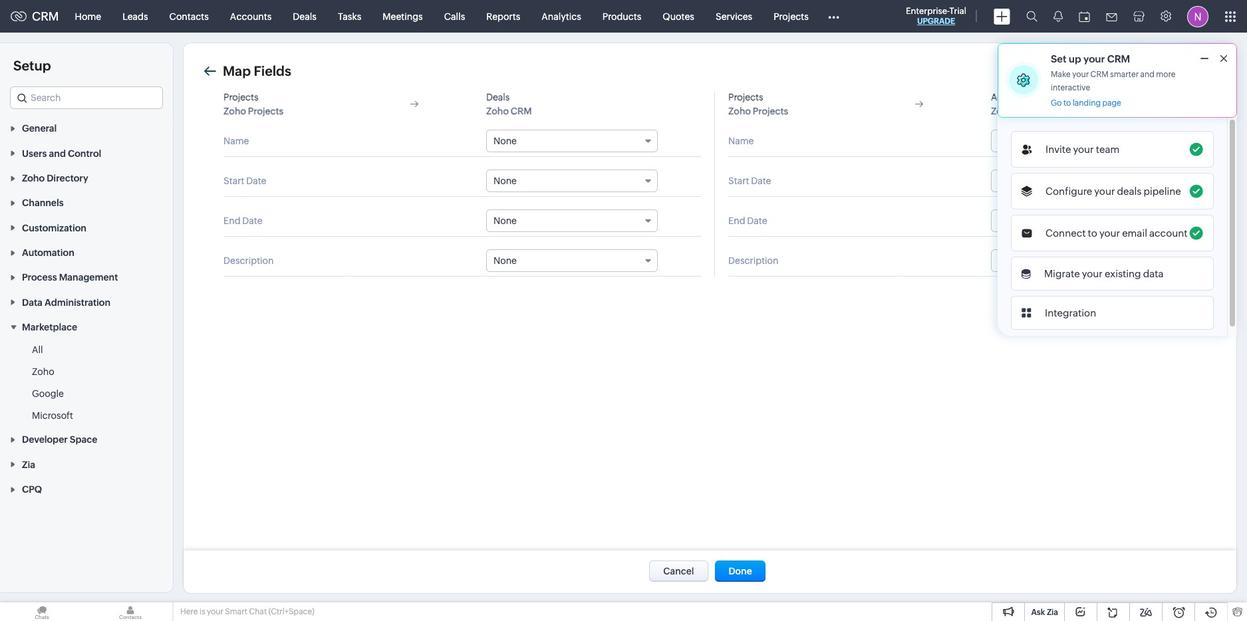 Task type: describe. For each thing, give the bounding box(es) containing it.
search element
[[1019, 0, 1046, 33]]

your left 'deals'
[[1095, 186, 1115, 197]]

create menu image
[[994, 8, 1011, 24]]

Other Modules field
[[820, 6, 848, 27]]

invite
[[1046, 144, 1072, 155]]

google link
[[32, 387, 64, 401]]

profile element
[[1180, 0, 1217, 32]]

make
[[1051, 70, 1071, 79]]

is
[[200, 607, 205, 617]]

your right up
[[1084, 53, 1105, 65]]

connect to your email account
[[1046, 228, 1188, 239]]

upgrade
[[917, 17, 956, 26]]

set up your crm make your crm smarter and more interactive go to landing page
[[1051, 53, 1176, 108]]

none field for name
[[486, 130, 658, 152]]

connect
[[1046, 228, 1086, 239]]

none for start date
[[494, 176, 517, 186]]

done
[[729, 566, 752, 577]]

deals link
[[282, 0, 327, 32]]

customization button
[[0, 215, 173, 240]]

pipeline
[[1144, 186, 1182, 197]]

data administration
[[22, 297, 111, 308]]

mails image
[[1106, 13, 1118, 21]]

space
[[70, 435, 97, 445]]

users and control
[[22, 148, 101, 159]]

(ctrl+space)
[[268, 607, 315, 617]]

crm link
[[11, 9, 59, 23]]

existing
[[1105, 268, 1142, 279]]

your down up
[[1073, 70, 1089, 79]]

quotes link
[[652, 0, 705, 32]]

contacts image
[[88, 603, 172, 621]]

integration
[[1045, 307, 1097, 319]]

contacts
[[169, 11, 209, 22]]

name for accounts zoho crm
[[729, 136, 754, 146]]

products
[[603, 11, 642, 22]]

up
[[1069, 53, 1082, 65]]

start for deals zoho crm
[[224, 176, 244, 186]]

projects zoho projects for deals
[[224, 92, 284, 116]]

zoho directory
[[22, 173, 88, 184]]

trial
[[950, 6, 967, 16]]

home link
[[64, 0, 112, 32]]

tasks link
[[327, 0, 372, 32]]

none field for start date
[[486, 170, 658, 192]]

setup
[[13, 58, 51, 73]]

services
[[716, 11, 753, 22]]

to inside set up your crm make your crm smarter and more interactive go to landing page
[[1064, 98, 1071, 108]]

administration
[[45, 297, 111, 308]]

start date for accounts zoho crm
[[729, 176, 771, 186]]

calendar image
[[1079, 11, 1091, 22]]

page
[[1103, 98, 1122, 108]]

users and control button
[[0, 141, 173, 165]]

landing
[[1073, 98, 1101, 108]]

chat
[[249, 607, 267, 617]]

interactive
[[1051, 83, 1091, 92]]

cpq
[[22, 484, 42, 495]]

projects zoho projects for accounts
[[729, 92, 789, 116]]

automation
[[22, 248, 74, 258]]

and inside set up your crm make your crm smarter and more interactive go to landing page
[[1141, 70, 1155, 79]]

your right is
[[207, 607, 224, 617]]

leads link
[[112, 0, 159, 32]]

zoho inside 'deals zoho crm'
[[486, 106, 509, 116]]

all link
[[32, 343, 43, 357]]

done button
[[716, 561, 766, 582]]

customization
[[22, 223, 86, 233]]

enterprise-
[[906, 6, 950, 16]]

users
[[22, 148, 47, 159]]

automation button
[[0, 240, 173, 265]]

none field for description
[[486, 250, 658, 272]]

all
[[32, 345, 43, 355]]

accounts for accounts
[[230, 11, 272, 22]]

home
[[75, 11, 101, 22]]

deals zoho crm
[[486, 92, 532, 116]]

leads
[[123, 11, 148, 22]]

deals for deals zoho crm
[[486, 92, 510, 102]]

configure your deals pipeline
[[1046, 186, 1182, 197]]

quotes
[[663, 11, 695, 22]]

ask zia
[[1032, 608, 1059, 617]]

here
[[180, 607, 198, 617]]

create menu element
[[986, 0, 1019, 32]]

map
[[223, 63, 251, 79]]

here is your smart chat (ctrl+space)
[[180, 607, 315, 617]]

crm inside 'deals zoho crm'
[[511, 106, 532, 116]]

email
[[1123, 228, 1148, 239]]

team
[[1096, 144, 1120, 155]]

go
[[1051, 98, 1062, 108]]

management
[[59, 272, 118, 283]]

1 horizontal spatial to
[[1088, 228, 1098, 239]]



Task type: vqa. For each thing, say whether or not it's contained in the screenshot.
Logo
no



Task type: locate. For each thing, give the bounding box(es) containing it.
0 horizontal spatial projects zoho projects
[[224, 92, 284, 116]]

0 vertical spatial to
[[1064, 98, 1071, 108]]

zoho link
[[32, 365, 54, 379]]

1 none from the top
[[494, 136, 517, 146]]

2 start date from the left
[[729, 176, 771, 186]]

name
[[224, 136, 249, 146], [729, 136, 754, 146]]

cpq button
[[0, 477, 173, 502]]

account
[[1150, 228, 1188, 239]]

process management button
[[0, 265, 173, 290]]

chats image
[[0, 603, 84, 621]]

2 projects zoho projects from the left
[[729, 92, 789, 116]]

0 horizontal spatial to
[[1064, 98, 1071, 108]]

zoho inside accounts zoho crm
[[991, 106, 1014, 116]]

0 horizontal spatial start date
[[224, 176, 266, 186]]

1 description from the left
[[224, 255, 274, 266]]

calls
[[444, 11, 465, 22]]

accounts inside accounts link
[[230, 11, 272, 22]]

deals
[[293, 11, 317, 22], [486, 92, 510, 102]]

channels button
[[0, 190, 173, 215]]

1 horizontal spatial end date
[[729, 216, 768, 226]]

accounts inside accounts zoho crm
[[991, 92, 1033, 102]]

4 none field from the top
[[486, 250, 658, 272]]

description for accounts zoho crm
[[729, 255, 779, 266]]

analytics link
[[531, 0, 592, 32]]

map fields
[[223, 63, 291, 79]]

contacts link
[[159, 0, 219, 32]]

name for deals zoho crm
[[224, 136, 249, 146]]

google
[[32, 389, 64, 399]]

1 vertical spatial and
[[49, 148, 66, 159]]

1 vertical spatial deals
[[486, 92, 510, 102]]

and left more
[[1141, 70, 1155, 79]]

0 vertical spatial and
[[1141, 70, 1155, 79]]

crm
[[32, 9, 59, 23], [1108, 53, 1131, 65], [1091, 70, 1109, 79], [511, 106, 532, 116], [1016, 106, 1037, 116]]

start date
[[224, 176, 266, 186], [729, 176, 771, 186]]

3 none field from the top
[[486, 210, 658, 232]]

data
[[1144, 268, 1164, 279]]

directory
[[47, 173, 88, 184]]

migrate your existing data
[[1045, 268, 1164, 279]]

accounts zoho crm
[[991, 92, 1037, 116]]

projects
[[774, 11, 809, 22], [224, 92, 259, 102], [729, 92, 764, 102], [248, 106, 284, 116], [753, 106, 789, 116]]

3 none from the top
[[494, 216, 517, 226]]

deals
[[1117, 186, 1142, 197]]

and right users
[[49, 148, 66, 159]]

services link
[[705, 0, 763, 32]]

signals image
[[1054, 11, 1063, 22]]

your right 'migrate'
[[1082, 268, 1103, 279]]

description for deals zoho crm
[[224, 255, 274, 266]]

zia right the "ask"
[[1047, 608, 1059, 617]]

smart
[[225, 607, 247, 617]]

ask
[[1032, 608, 1045, 617]]

cancel
[[664, 566, 694, 577]]

zoho inside marketplace region
[[32, 367, 54, 377]]

zoho
[[224, 106, 246, 116], [486, 106, 509, 116], [729, 106, 751, 116], [991, 106, 1014, 116], [22, 173, 45, 184], [32, 367, 54, 377]]

none for description
[[494, 255, 517, 266]]

0 horizontal spatial end date
[[224, 216, 263, 226]]

1 name from the left
[[224, 136, 249, 146]]

projects link
[[763, 0, 820, 32]]

developer space button
[[0, 427, 173, 452]]

accounts left deals link
[[230, 11, 272, 22]]

data administration button
[[0, 290, 173, 315]]

2 end from the left
[[729, 216, 746, 226]]

end date for accounts zoho crm
[[729, 216, 768, 226]]

microsoft
[[32, 411, 73, 421]]

1 start from the left
[[224, 176, 244, 186]]

0 vertical spatial deals
[[293, 11, 317, 22]]

1 horizontal spatial projects zoho projects
[[729, 92, 789, 116]]

1 horizontal spatial end
[[729, 216, 746, 226]]

enterprise-trial upgrade
[[906, 6, 967, 26]]

date
[[246, 176, 266, 186], [751, 176, 771, 186], [242, 216, 263, 226], [747, 216, 768, 226]]

to
[[1064, 98, 1071, 108], [1088, 228, 1098, 239]]

2 end date from the left
[[729, 216, 768, 226]]

developer space
[[22, 435, 97, 445]]

None field
[[486, 130, 658, 152], [486, 170, 658, 192], [486, 210, 658, 232], [486, 250, 658, 272]]

process management
[[22, 272, 118, 283]]

microsoft link
[[32, 409, 73, 423]]

1 horizontal spatial and
[[1141, 70, 1155, 79]]

4 none from the top
[[494, 255, 517, 266]]

1 none field from the top
[[486, 130, 658, 152]]

1 vertical spatial to
[[1088, 228, 1098, 239]]

0 horizontal spatial and
[[49, 148, 66, 159]]

2 none from the top
[[494, 176, 517, 186]]

deals for deals
[[293, 11, 317, 22]]

0 horizontal spatial start
[[224, 176, 244, 186]]

to right go
[[1064, 98, 1071, 108]]

set
[[1051, 53, 1067, 65]]

1 horizontal spatial start date
[[729, 176, 771, 186]]

end date for deals zoho crm
[[224, 216, 263, 226]]

description
[[224, 255, 274, 266], [729, 255, 779, 266]]

accounts link
[[219, 0, 282, 32]]

1 end date from the left
[[224, 216, 263, 226]]

configure
[[1046, 186, 1093, 197]]

1 horizontal spatial description
[[729, 255, 779, 266]]

1 end from the left
[[224, 216, 241, 226]]

start date for deals zoho crm
[[224, 176, 266, 186]]

cancel button
[[650, 561, 708, 582]]

none for name
[[494, 136, 517, 146]]

products link
[[592, 0, 652, 32]]

None field
[[10, 86, 163, 109], [991, 130, 1163, 152], [991, 170, 1163, 192], [991, 210, 1163, 232], [991, 250, 1163, 272], [991, 130, 1163, 152], [991, 170, 1163, 192], [991, 210, 1163, 232], [991, 250, 1163, 272]]

signals element
[[1046, 0, 1071, 33]]

channels
[[22, 198, 64, 209]]

end for accounts zoho crm
[[729, 216, 746, 226]]

your left email
[[1100, 228, 1121, 239]]

marketplace button
[[0, 315, 173, 339]]

end date
[[224, 216, 263, 226], [729, 216, 768, 226]]

none field 'search'
[[10, 86, 163, 109]]

2 start from the left
[[729, 176, 749, 186]]

zoho inside dropdown button
[[22, 173, 45, 184]]

smarter
[[1111, 70, 1139, 79]]

1 projects zoho projects from the left
[[224, 92, 284, 116]]

marketplace region
[[0, 339, 173, 427]]

accounts
[[230, 11, 272, 22], [991, 92, 1033, 102]]

your
[[1084, 53, 1105, 65], [1073, 70, 1089, 79], [1074, 144, 1094, 155], [1095, 186, 1115, 197], [1100, 228, 1121, 239], [1082, 268, 1103, 279], [207, 607, 224, 617]]

1 start date from the left
[[224, 176, 266, 186]]

0 vertical spatial accounts
[[230, 11, 272, 22]]

0 horizontal spatial accounts
[[230, 11, 272, 22]]

crm inside accounts zoho crm
[[1016, 106, 1037, 116]]

profile image
[[1188, 6, 1209, 27]]

and
[[1141, 70, 1155, 79], [49, 148, 66, 159]]

0 horizontal spatial description
[[224, 255, 274, 266]]

0 horizontal spatial zia
[[22, 460, 35, 470]]

reports link
[[476, 0, 531, 32]]

zia
[[22, 460, 35, 470], [1047, 608, 1059, 617]]

control
[[68, 148, 101, 159]]

zia inside dropdown button
[[22, 460, 35, 470]]

1 horizontal spatial deals
[[486, 92, 510, 102]]

analytics
[[542, 11, 581, 22]]

fields
[[254, 63, 291, 79]]

and inside dropdown button
[[49, 148, 66, 159]]

deals inside 'deals zoho crm'
[[486, 92, 510, 102]]

accounts left go
[[991, 92, 1033, 102]]

none field for end date
[[486, 210, 658, 232]]

general button
[[0, 116, 173, 141]]

marketplace
[[22, 322, 77, 333]]

2 description from the left
[[729, 255, 779, 266]]

0 horizontal spatial deals
[[293, 11, 317, 22]]

meetings link
[[372, 0, 434, 32]]

0 horizontal spatial name
[[224, 136, 249, 146]]

projects zoho projects
[[224, 92, 284, 116], [729, 92, 789, 116]]

tasks
[[338, 11, 361, 22]]

1 horizontal spatial start
[[729, 176, 749, 186]]

2 name from the left
[[729, 136, 754, 146]]

calls link
[[434, 0, 476, 32]]

start for accounts zoho crm
[[729, 176, 749, 186]]

to right connect
[[1088, 228, 1098, 239]]

1 vertical spatial accounts
[[991, 92, 1033, 102]]

Search text field
[[11, 87, 162, 108]]

your left the team
[[1074, 144, 1094, 155]]

more
[[1157, 70, 1176, 79]]

0 horizontal spatial end
[[224, 216, 241, 226]]

data
[[22, 297, 43, 308]]

zia button
[[0, 452, 173, 477]]

none
[[494, 136, 517, 146], [494, 176, 517, 186], [494, 216, 517, 226], [494, 255, 517, 266]]

invite your team
[[1046, 144, 1120, 155]]

zoho directory button
[[0, 165, 173, 190]]

search image
[[1027, 11, 1038, 22]]

mails element
[[1099, 1, 1126, 32]]

1 vertical spatial zia
[[1047, 608, 1059, 617]]

none for end date
[[494, 216, 517, 226]]

general
[[22, 123, 57, 134]]

1 horizontal spatial zia
[[1047, 608, 1059, 617]]

0 vertical spatial zia
[[22, 460, 35, 470]]

start
[[224, 176, 244, 186], [729, 176, 749, 186]]

1 horizontal spatial name
[[729, 136, 754, 146]]

reports
[[487, 11, 520, 22]]

meetings
[[383, 11, 423, 22]]

end for deals zoho crm
[[224, 216, 241, 226]]

process
[[22, 272, 57, 283]]

accounts for accounts zoho crm
[[991, 92, 1033, 102]]

zia up cpq
[[22, 460, 35, 470]]

1 horizontal spatial accounts
[[991, 92, 1033, 102]]

go to landing page link
[[1051, 98, 1122, 108]]

2 none field from the top
[[486, 170, 658, 192]]



